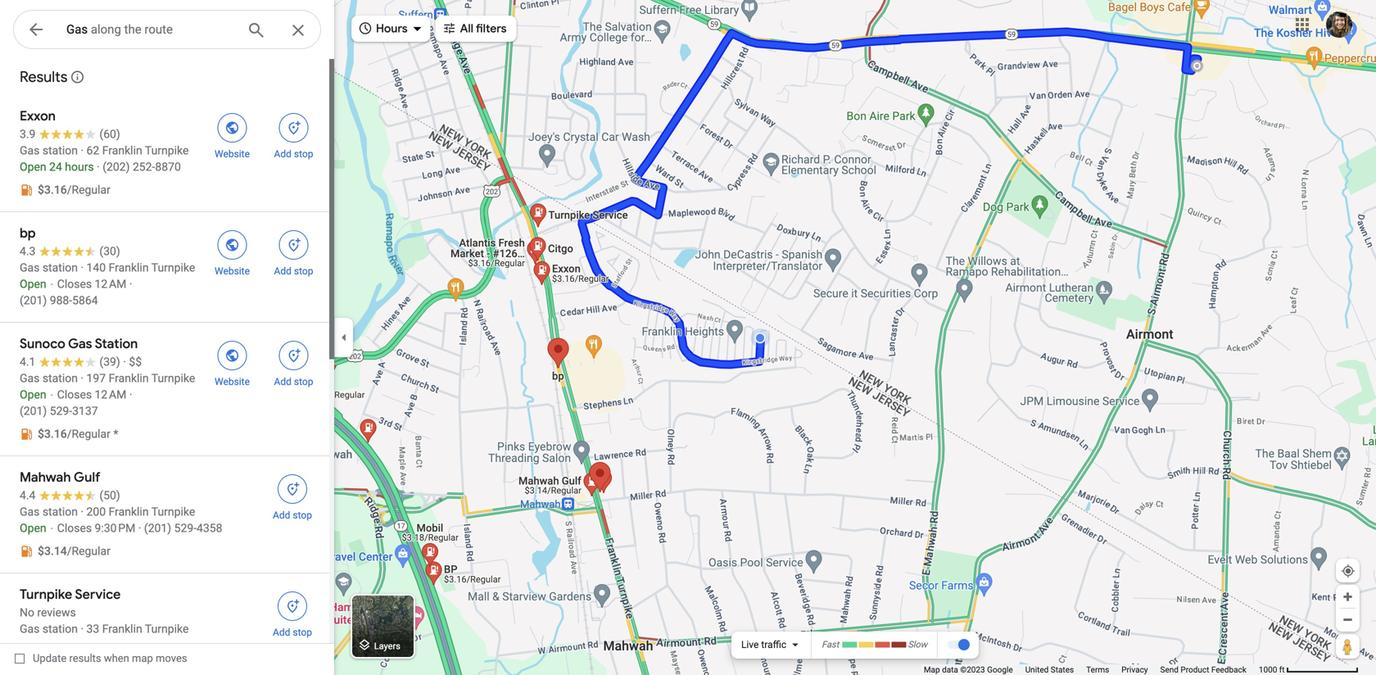 Task type: vqa. For each thing, say whether or not it's contained in the screenshot.
 on the bottom left of the page
yes



Task type: describe. For each thing, give the bounding box(es) containing it.
filters
[[476, 21, 507, 36]]

2 vertical spatial add stop image
[[285, 599, 300, 614]]

 search field
[[13, 10, 321, 52]]

Gas field
[[13, 10, 321, 50]]

map
[[924, 665, 940, 675]]

1 website image from the top
[[225, 120, 240, 135]]

1000 ft button
[[1259, 665, 1359, 675]]

map
[[132, 652, 153, 664]]

layers
[[374, 641, 401, 651]]

2 website link from the top
[[202, 225, 263, 278]]

privacy
[[1122, 665, 1148, 675]]

website for 3rd website image from the top
[[215, 376, 250, 387]]

stop for second website link from the top
[[294, 265, 313, 277]]

add for 3rd website image from the bottom add stop icon's website link
[[274, 148, 292, 160]]

privacy button
[[1122, 664, 1148, 675]]

send product feedback
[[1160, 665, 1247, 675]]

0 vertical spatial add stop image
[[286, 238, 301, 252]]

stop for 3rd website image from the bottom add stop icon's website link
[[294, 148, 313, 160]]

 layers
[[357, 636, 401, 654]]

website for 3rd website image from the bottom
[[215, 148, 250, 160]]

live traffic
[[741, 639, 787, 650]]

data
[[942, 665, 958, 675]]

terms
[[1086, 665, 1109, 675]]

Update results when map moves checkbox
[[15, 648, 187, 668]]

send
[[1160, 665, 1179, 675]]

ft
[[1279, 665, 1285, 675]]

add stop image for 3rd website image from the bottom
[[286, 120, 301, 135]]

hours
[[376, 21, 408, 36]]

all
[[460, 21, 473, 36]]

website for second website image from the top of the results for gas feed
[[215, 265, 250, 277]]

fast
[[822, 640, 839, 650]]

learn more about legal disclosure regarding public reviews on google maps image
[[70, 70, 85, 84]]

google
[[987, 665, 1013, 675]]

live
[[741, 639, 759, 650]]

results
[[69, 652, 101, 664]]

©2023
[[960, 665, 985, 675]]

stop for 3rd website image from the top's add stop icon website link
[[294, 376, 313, 387]]



Task type: locate. For each thing, give the bounding box(es) containing it.
 button
[[13, 10, 59, 52]]

terms button
[[1086, 664, 1109, 675]]

2 add stop image from the top
[[286, 348, 301, 363]]

1000 ft
[[1259, 665, 1285, 675]]

zoom out image
[[1342, 614, 1354, 626]]

1 vertical spatial add stop image
[[286, 348, 301, 363]]

none field inside gas field
[[66, 20, 233, 39]]

results for gas feed
[[0, 57, 334, 652]]

 all filters
[[442, 19, 507, 37]]

 hours
[[358, 19, 408, 37]]

add for 3rd website image from the top's add stop icon website link
[[274, 376, 292, 387]]

collapse side panel image
[[335, 329, 353, 347]]


[[357, 636, 372, 654]]

1 vertical spatial website link
[[202, 225, 263, 278]]

united
[[1025, 665, 1049, 675]]

states
[[1051, 665, 1074, 675]]

footer containing map data ©2023 google
[[924, 664, 1259, 675]]

2 website image from the top
[[225, 238, 240, 252]]

3 website link from the top
[[202, 336, 263, 388]]

when
[[104, 652, 129, 664]]

united states button
[[1025, 664, 1074, 675]]

1 vertical spatial website image
[[225, 238, 240, 252]]

map data ©2023 google
[[924, 665, 1013, 675]]

moves
[[156, 652, 187, 664]]

0 vertical spatial website link
[[202, 108, 263, 161]]


[[358, 19, 373, 37]]

stop
[[294, 148, 313, 160], [294, 265, 313, 277], [294, 376, 313, 387], [293, 510, 312, 521], [293, 627, 312, 638]]

footer inside google maps "element"
[[924, 664, 1259, 675]]

1 vertical spatial website
[[215, 265, 250, 277]]

add for second website link from the top
[[274, 265, 292, 277]]

update
[[33, 652, 67, 664]]

add stop image
[[286, 120, 301, 135], [286, 348, 301, 363]]


[[442, 19, 457, 37]]

update results when map moves
[[33, 652, 187, 664]]

0 vertical spatial website image
[[225, 120, 240, 135]]

 Show traffic  checkbox
[[947, 638, 970, 651]]

footer
[[924, 664, 1259, 675]]

google account: giulia masi  
(giulia.masi@adept.ai) image
[[1326, 12, 1353, 38]]

send product feedback button
[[1160, 664, 1247, 675]]


[[26, 18, 46, 41]]

live traffic option
[[741, 639, 787, 650]]

add
[[274, 148, 292, 160], [274, 265, 292, 277], [274, 376, 292, 387], [273, 510, 290, 521], [273, 627, 290, 638]]

3 website from the top
[[215, 376, 250, 387]]

website
[[215, 148, 250, 160], [215, 265, 250, 277], [215, 376, 250, 387]]

zoom in image
[[1342, 591, 1354, 603]]

slow
[[908, 640, 927, 650]]

add stop button
[[263, 108, 324, 161], [263, 225, 324, 278], [263, 336, 324, 388], [261, 469, 324, 522], [261, 587, 324, 639]]

website link
[[202, 108, 263, 161], [202, 225, 263, 278], [202, 336, 263, 388]]

product
[[1181, 665, 1209, 675]]

0 vertical spatial add stop image
[[286, 120, 301, 135]]

show street view coverage image
[[1336, 634, 1360, 659]]

1 add stop image from the top
[[286, 120, 301, 135]]

2 vertical spatial website
[[215, 376, 250, 387]]

results
[[20, 68, 67, 86]]

website image
[[225, 120, 240, 135], [225, 238, 240, 252], [225, 348, 240, 363]]

united states
[[1025, 665, 1074, 675]]

traffic
[[761, 639, 787, 650]]

None field
[[66, 20, 233, 39]]

show your location image
[[1341, 564, 1356, 578]]

2 vertical spatial website link
[[202, 336, 263, 388]]

1 website link from the top
[[202, 108, 263, 161]]

2 website from the top
[[215, 265, 250, 277]]

1 vertical spatial add stop image
[[285, 482, 300, 496]]

3 website image from the top
[[225, 348, 240, 363]]

2 vertical spatial website image
[[225, 348, 240, 363]]

add stop image for 3rd website image from the top
[[286, 348, 301, 363]]

website link for 3rd website image from the top's add stop icon
[[202, 336, 263, 388]]

website link for 3rd website image from the bottom add stop icon
[[202, 108, 263, 161]]

1 website from the top
[[215, 148, 250, 160]]

1000
[[1259, 665, 1277, 675]]

feedback
[[1211, 665, 1247, 675]]

0 vertical spatial website
[[215, 148, 250, 160]]

google maps element
[[0, 0, 1376, 675]]

add stop image
[[286, 238, 301, 252], [285, 482, 300, 496], [285, 599, 300, 614]]

add stop
[[274, 148, 313, 160], [274, 265, 313, 277], [274, 376, 313, 387], [273, 510, 312, 521], [273, 627, 312, 638]]



